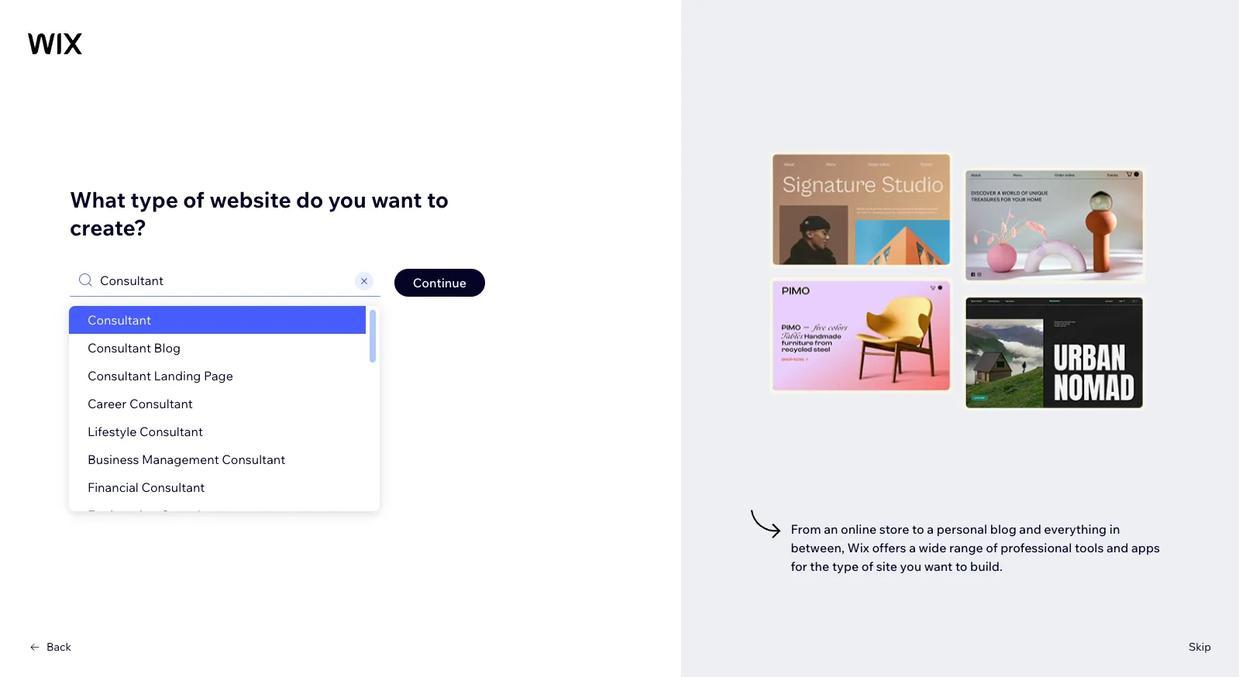 Task type: locate. For each thing, give the bounding box(es) containing it.
type
[[130, 186, 178, 213], [833, 559, 859, 574]]

of up build.
[[987, 540, 998, 556]]

consultant down management
[[141, 480, 205, 495]]

2 vertical spatial to
[[956, 559, 968, 574]]

a left wide
[[910, 540, 916, 556]]

0 vertical spatial you
[[328, 186, 367, 213]]

range
[[950, 540, 984, 556]]

2 horizontal spatial of
[[987, 540, 998, 556]]

consultant
[[88, 312, 151, 328], [88, 340, 151, 356], [88, 368, 151, 384], [129, 396, 193, 412], [140, 424, 203, 440], [222, 452, 286, 468], [141, 480, 205, 495], [160, 508, 224, 523]]

1 vertical spatial to
[[913, 522, 925, 537]]

you right 'site'
[[901, 559, 922, 574]]

you
[[328, 186, 367, 213], [901, 559, 922, 574]]

1 vertical spatial want
[[925, 559, 953, 574]]

a
[[928, 522, 934, 537], [910, 540, 916, 556]]

1 vertical spatial type
[[833, 559, 859, 574]]

you right do
[[328, 186, 367, 213]]

and
[[1020, 522, 1042, 537], [1107, 540, 1129, 556]]

of
[[183, 186, 205, 213], [987, 540, 998, 556], [862, 559, 874, 574]]

back
[[47, 640, 71, 654]]

consultant landing page
[[88, 368, 233, 384]]

business management consultant
[[88, 452, 286, 468]]

1 horizontal spatial of
[[862, 559, 874, 574]]

back button
[[28, 640, 71, 654]]

consultant up consultant blog
[[88, 312, 151, 328]]

1 horizontal spatial you
[[901, 559, 922, 574]]

type up create?
[[130, 186, 178, 213]]

consultant inside consultant option
[[88, 312, 151, 328]]

what type of website do you want to create?
[[70, 186, 449, 241]]

and down the in
[[1107, 540, 1129, 556]]

0 horizontal spatial a
[[910, 540, 916, 556]]

of left 'site'
[[862, 559, 874, 574]]

consultant option
[[69, 306, 366, 334]]

0 vertical spatial and
[[1020, 522, 1042, 537]]

lifestyle consultant
[[88, 424, 203, 440]]

consultant up management
[[140, 424, 203, 440]]

consultant up career
[[88, 368, 151, 384]]

in
[[1110, 522, 1121, 537]]

site
[[877, 559, 898, 574]]

consultant down consultant landing page
[[129, 396, 193, 412]]

1 horizontal spatial type
[[833, 559, 859, 574]]

1 vertical spatial you
[[901, 559, 922, 574]]

0 vertical spatial to
[[427, 186, 449, 213]]

wix
[[848, 540, 870, 556]]

list box
[[69, 306, 380, 530]]

for
[[791, 559, 808, 574]]

0 vertical spatial want
[[372, 186, 422, 213]]

1 vertical spatial and
[[1107, 540, 1129, 556]]

want
[[372, 186, 422, 213], [925, 559, 953, 574]]

of left website
[[183, 186, 205, 213]]

continue button
[[395, 269, 485, 297]]

skip button
[[1189, 640, 1212, 654]]

online
[[841, 522, 877, 537]]

tools
[[1075, 540, 1104, 556]]

a up wide
[[928, 522, 934, 537]]

blog
[[154, 340, 181, 356]]

financial
[[88, 480, 139, 495]]

to
[[427, 186, 449, 213], [913, 522, 925, 537], [956, 559, 968, 574]]

1 vertical spatial a
[[910, 540, 916, 556]]

0 vertical spatial of
[[183, 186, 205, 213]]

what
[[70, 186, 126, 213]]

1 horizontal spatial want
[[925, 559, 953, 574]]

0 horizontal spatial you
[[328, 186, 367, 213]]

an
[[824, 522, 839, 537]]

and up professional
[[1020, 522, 1042, 537]]

store
[[880, 522, 910, 537]]

0 horizontal spatial type
[[130, 186, 178, 213]]

0 horizontal spatial of
[[183, 186, 205, 213]]

1 horizontal spatial and
[[1107, 540, 1129, 556]]

0 vertical spatial a
[[928, 522, 934, 537]]

1 vertical spatial of
[[987, 540, 998, 556]]

engineering
[[88, 508, 158, 523]]

1 horizontal spatial a
[[928, 522, 934, 537]]

0 horizontal spatial to
[[427, 186, 449, 213]]

from
[[791, 522, 822, 537]]

2 horizontal spatial to
[[956, 559, 968, 574]]

you inside from an online store to a personal blog and everything in between, wix offers a wide range of professional tools and apps for the type of site you want to build.
[[901, 559, 922, 574]]

type down wix
[[833, 559, 859, 574]]

financial consultant
[[88, 480, 205, 495]]

continue
[[413, 275, 467, 291]]

0 vertical spatial type
[[130, 186, 178, 213]]

0 horizontal spatial want
[[372, 186, 422, 213]]



Task type: vqa. For each thing, say whether or not it's contained in the screenshot.
project.
no



Task type: describe. For each thing, give the bounding box(es) containing it.
consultant down financial consultant
[[160, 508, 224, 523]]

2 vertical spatial of
[[862, 559, 874, 574]]

to inside what type of website do you want to create?
[[427, 186, 449, 213]]

create?
[[70, 214, 147, 241]]

between,
[[791, 540, 845, 556]]

skip
[[1189, 640, 1212, 654]]

type inside from an online store to a personal blog and everything in between, wix offers a wide range of professional tools and apps for the type of site you want to build.
[[833, 559, 859, 574]]

consultant right management
[[222, 452, 286, 468]]

the
[[811, 559, 830, 574]]

everything
[[1045, 522, 1107, 537]]

website
[[210, 186, 291, 213]]

career
[[88, 396, 127, 412]]

Search for your business or site type field
[[95, 265, 353, 296]]

do
[[296, 186, 323, 213]]

personal
[[937, 522, 988, 537]]

consultant left blog
[[88, 340, 151, 356]]

business
[[88, 452, 139, 468]]

want inside from an online store to a personal blog and everything in between, wix offers a wide range of professional tools and apps for the type of site you want to build.
[[925, 559, 953, 574]]

landing
[[154, 368, 201, 384]]

wide
[[919, 540, 947, 556]]

management
[[142, 452, 219, 468]]

want inside what type of website do you want to create?
[[372, 186, 422, 213]]

list box containing consultant
[[69, 306, 380, 530]]

offers
[[873, 540, 907, 556]]

page
[[204, 368, 233, 384]]

from an online store to a personal blog and everything in between, wix offers a wide range of professional tools and apps for the type of site you want to build.
[[791, 522, 1161, 574]]

engineering consultant
[[88, 508, 224, 523]]

consultant blog
[[88, 340, 181, 356]]

apps
[[1132, 540, 1161, 556]]

lifestyle
[[88, 424, 137, 440]]

0 horizontal spatial and
[[1020, 522, 1042, 537]]

professional
[[1001, 540, 1073, 556]]

blog
[[991, 522, 1017, 537]]

type inside what type of website do you want to create?
[[130, 186, 178, 213]]

build.
[[971, 559, 1003, 574]]

you inside what type of website do you want to create?
[[328, 186, 367, 213]]

1 horizontal spatial to
[[913, 522, 925, 537]]

of inside what type of website do you want to create?
[[183, 186, 205, 213]]

career consultant
[[88, 396, 193, 412]]



